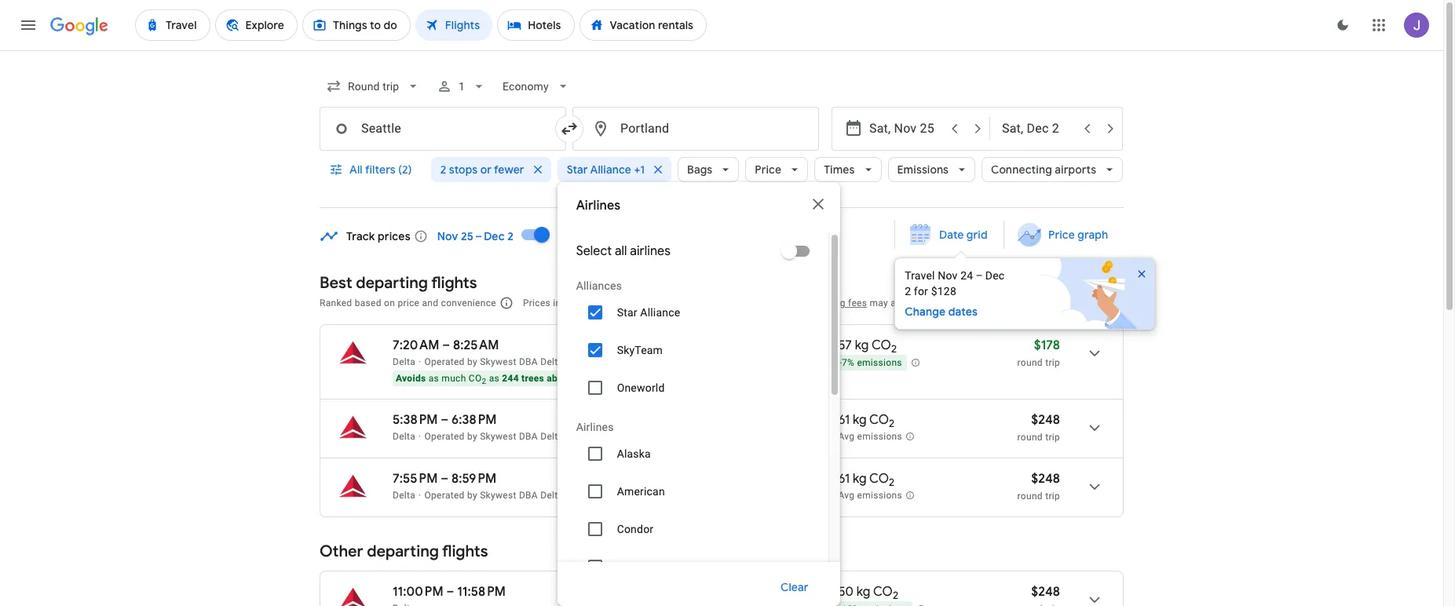 Task type: locate. For each thing, give the bounding box(es) containing it.
all
[[350, 163, 363, 177]]

star down swap origin and destination. image
[[567, 163, 588, 177]]

trip left the flight details. leaves seattle-tacoma international airport at 7:55 pm on saturday, november 25 and arrives at portland international airport at 8:59 pm on saturday, november 25. "image" at the right bottom of page
[[1046, 491, 1060, 502]]

0 vertical spatial 248 us dollars text field
[[1031, 471, 1060, 487]]

2 skywest from the top
[[480, 431, 517, 442]]

1 61 from the top
[[838, 412, 850, 428]]

0 vertical spatial airlines
[[576, 198, 621, 214]]

price left graph
[[1048, 228, 1075, 242]]

flights up convenience
[[431, 273, 477, 293]]

total duration 1 hr 5 min. element
[[626, 338, 728, 356]]

dba for 8:25 am
[[519, 357, 538, 368]]

1 vertical spatial flights
[[442, 542, 488, 562]]

1 for 1 hr 5 min sea pdx
[[626, 338, 631, 353]]

trip down $248 text field
[[1046, 432, 1060, 443]]

nov inside the nov 24 – dec 2
[[938, 269, 958, 282]]

sea up condor
[[626, 490, 644, 501]]

pdx
[[651, 357, 669, 368], [651, 490, 669, 501]]

$248 left flight details. leaves seattle-tacoma international airport at 11:00 pm on saturday, november 25 and arrives at portland international airport at 11:58 pm on saturday, november 25. image on the right of page
[[1031, 584, 1060, 600]]

1 vertical spatial departing
[[367, 542, 439, 562]]

2 vertical spatial emissions
[[857, 490, 903, 501]]

pdx down "5"
[[651, 357, 669, 368]]

0 vertical spatial 61
[[838, 412, 850, 428]]

trip
[[1046, 357, 1060, 368], [1046, 432, 1060, 443], [1046, 491, 1060, 502]]

1 by from the top
[[467, 357, 477, 368]]

1 vertical spatial trip
[[1046, 432, 1060, 443]]

hr left 4 at the bottom of page
[[634, 471, 646, 487]]

round left the flight details. leaves seattle-tacoma international airport at 7:55 pm on saturday, november 25 and arrives at portland international airport at 8:59 pm on saturday, november 25. "image" at the right bottom of page
[[1018, 491, 1043, 502]]

hr for 5
[[634, 338, 646, 353]]

stops
[[449, 163, 478, 177]]

0 vertical spatial min
[[659, 338, 680, 353]]

1 vertical spatial price
[[1048, 228, 1075, 242]]

charges
[[773, 298, 808, 309]]

1 emissions from the top
[[857, 358, 902, 369]]

2 emissions from the top
[[857, 431, 903, 442]]

2 vertical spatial trip
[[1046, 491, 1060, 502]]

None search field
[[320, 68, 1124, 606]]

star alliance +1 button
[[557, 151, 672, 189]]

2 dba from the top
[[519, 431, 538, 442]]

0 vertical spatial skywest
[[480, 357, 517, 368]]

total duration 1 hr 4 min. element
[[626, 471, 728, 489]]

0 vertical spatial 61 kg co 2
[[838, 412, 895, 431]]

close image
[[1136, 268, 1148, 280]]

3 operated from the top
[[425, 490, 465, 501]]

6:38 pm
[[452, 412, 497, 428]]

5:38 pm
[[393, 412, 438, 428]]

by for 6:38 pm
[[467, 431, 477, 442]]

7:55 pm
[[393, 471, 438, 487]]

round down the $178 text field at bottom
[[1018, 357, 1043, 368]]

None text field
[[320, 107, 566, 151]]

Arrival time: 8:25 AM. text field
[[453, 338, 499, 353]]

1 for 1
[[459, 80, 465, 93]]

0 horizontal spatial alliance
[[590, 163, 632, 177]]

min right 4 at the bottom of page
[[660, 471, 681, 487]]

bag fees button
[[829, 298, 867, 309]]

$128
[[931, 285, 957, 298]]

min
[[659, 338, 680, 353], [660, 471, 681, 487]]

price
[[398, 298, 420, 309]]

2 hr from the top
[[634, 471, 646, 487]]

-7% emissions
[[839, 358, 902, 369]]

connection down a
[[566, 431, 616, 442]]

1 hr from the top
[[634, 338, 646, 353]]

hr for 4
[[634, 471, 646, 487]]

connection left american
[[566, 490, 616, 501]]

0 vertical spatial flights
[[431, 273, 477, 293]]

dba
[[519, 357, 538, 368], [519, 431, 538, 442], [519, 490, 538, 501]]

alliance inside popup button
[[590, 163, 632, 177]]

$248 left flight details. leaves seattle-tacoma international airport at 5:38 pm on saturday, november 25 and arrives at portland international airport at 6:38 pm on saturday, november 25. icon at the bottom of page
[[1031, 412, 1060, 428]]

1 vertical spatial sea
[[626, 490, 644, 501]]

1 vertical spatial dba
[[519, 431, 538, 442]]

Departure text field
[[870, 108, 942, 150]]

min for 1 hr 5 min
[[659, 338, 680, 353]]

departing up on
[[356, 273, 428, 293]]

delta inside search field
[[617, 561, 643, 573]]

trip inside $178 round trip
[[1046, 357, 1060, 368]]

None text field
[[573, 107, 819, 151]]

4
[[649, 471, 657, 487]]

hr inside 1 hr 5 min sea pdx
[[634, 338, 646, 353]]

kg inside 50 kg co 2
[[857, 584, 871, 600]]

2 by from the top
[[467, 431, 477, 442]]

2
[[440, 163, 446, 177], [508, 229, 514, 243], [905, 285, 911, 298], [891, 343, 897, 356], [482, 377, 487, 386], [889, 417, 895, 431], [889, 476, 895, 490], [893, 589, 899, 603]]

– for 8:25 am
[[442, 338, 450, 353]]

all filters (2) button
[[320, 151, 425, 189]]

for $128 change dates
[[905, 285, 978, 319]]

nov for 24 – dec
[[938, 269, 958, 282]]

airlines
[[630, 244, 671, 259]]

skywest down 6:38 pm at the left bottom
[[480, 431, 517, 442]]

7:20 am
[[393, 338, 439, 353]]

3 skywest from the top
[[480, 490, 517, 501]]

for down travel
[[914, 285, 928, 298]]

1 vertical spatial skywest
[[480, 431, 517, 442]]

select all airlines
[[576, 244, 671, 259]]

departing up the 11:00 pm
[[367, 542, 439, 562]]

24 – dec
[[961, 269, 1005, 282]]

0 vertical spatial emissions
[[857, 358, 902, 369]]

2 vertical spatial connection
[[566, 490, 616, 501]]

sea inside 1 hr 4 min sea – pdx
[[626, 490, 644, 501]]

co
[[872, 338, 891, 353], [469, 373, 482, 384], [870, 412, 889, 428], [870, 471, 889, 487], [873, 584, 893, 600]]

delta
[[393, 357, 416, 368], [541, 357, 563, 368], [393, 431, 416, 442], [541, 431, 563, 442], [393, 490, 416, 501], [541, 490, 563, 501], [617, 561, 643, 573]]

0 vertical spatial alliance
[[590, 163, 632, 177]]

by for 8:25 am
[[467, 357, 477, 368]]

1 pdx from the top
[[651, 357, 669, 368]]

price graph button
[[1008, 221, 1121, 249]]

3 trip from the top
[[1046, 491, 1060, 502]]

1 vertical spatial hr
[[634, 471, 646, 487]]

1 dba from the top
[[519, 357, 538, 368]]

0 vertical spatial operated by skywest dba delta connection
[[425, 357, 616, 368]]

2 vertical spatial round
[[1018, 491, 1043, 502]]

2 and from the left
[[811, 298, 827, 309]]

star
[[567, 163, 588, 177], [617, 306, 638, 319]]

1 horizontal spatial price
[[1048, 228, 1075, 242]]

248 US dollars text field
[[1031, 471, 1060, 487], [1031, 584, 1060, 600]]

main content containing best departing flights
[[320, 216, 1172, 606]]

1 airlines from the top
[[576, 198, 621, 214]]

1 vertical spatial nov
[[938, 269, 958, 282]]

1 trip from the top
[[1046, 357, 1060, 368]]

by down 8:59 pm text box
[[467, 490, 477, 501]]

operated down 7:55 pm – 8:59 pm
[[425, 490, 465, 501]]

0 horizontal spatial for
[[683, 298, 695, 309]]

1 vertical spatial operated by skywest dba delta connection
[[425, 431, 616, 442]]

operated by skywest dba delta connection down 6:38 pm at the left bottom
[[425, 431, 616, 442]]

price
[[755, 163, 782, 177], [1048, 228, 1075, 242]]

1 inside 1 hr 4 min sea – pdx
[[626, 471, 631, 487]]

1 hr 4 min sea – pdx
[[626, 471, 681, 501]]

1 vertical spatial 248 us dollars text field
[[1031, 584, 1060, 600]]

as left 244
[[489, 373, 500, 384]]

1 horizontal spatial nov
[[938, 269, 958, 282]]

0 vertical spatial dba
[[519, 357, 538, 368]]

0 vertical spatial sea
[[626, 357, 644, 368]]

main content
[[320, 216, 1172, 606]]

1 vertical spatial avg
[[838, 490, 855, 501]]

2 min from the top
[[660, 471, 681, 487]]

3 round from the top
[[1018, 491, 1043, 502]]

emissions
[[857, 358, 902, 369], [857, 431, 903, 442], [857, 490, 903, 501]]

emissions
[[897, 163, 949, 177]]

3 operated by skywest dba delta connection from the top
[[425, 490, 616, 501]]

1 skywest from the top
[[480, 357, 517, 368]]

alliance up "5"
[[640, 306, 681, 319]]

2 pdx from the top
[[651, 490, 669, 501]]

– for 6:38 pm
[[441, 412, 449, 428]]

0 vertical spatial trip
[[1046, 357, 1060, 368]]

3 by from the top
[[467, 490, 477, 501]]

pdx down 4 at the bottom of page
[[651, 490, 669, 501]]

1 inside 1 hr 5 min sea pdx
[[626, 338, 631, 353]]

oneworld
[[617, 382, 665, 394]]

and right price
[[422, 298, 439, 309]]

track prices
[[346, 229, 411, 243]]

2 inside avoids as much co 2 as 244 trees absorb in a day
[[482, 377, 487, 386]]

for inside for $128 change dates
[[914, 285, 928, 298]]

0 horizontal spatial nov
[[437, 229, 458, 243]]

trip for 61
[[1046, 491, 1060, 502]]

$248 round trip left flight details. leaves seattle-tacoma international airport at 5:38 pm on saturday, november 25 and arrives at portland international airport at 6:38 pm on saturday, november 25. icon at the bottom of page
[[1018, 412, 1060, 443]]

skywest
[[480, 357, 517, 368], [480, 431, 517, 442], [480, 490, 517, 501]]

0 vertical spatial pdx
[[651, 357, 669, 368]]

learn more about ranking image
[[499, 296, 514, 310]]

graph
[[1078, 228, 1108, 242]]

avg emissions
[[838, 431, 903, 442], [838, 490, 903, 501]]

0 vertical spatial price
[[755, 163, 782, 177]]

sort by: button
[[1052, 288, 1124, 317]]

airlines down star alliance +1 at the left top of page
[[576, 198, 621, 214]]

1
[[459, 80, 465, 93], [698, 298, 703, 309], [626, 338, 631, 353], [626, 471, 631, 487]]

operated down 'leaves seattle-tacoma international airport at 7:20 am on saturday, november 25 and arrives at portland international airport at 8:25 am on saturday, november 25.' element
[[425, 357, 465, 368]]

price inside button
[[1048, 228, 1075, 242]]

1 vertical spatial round
[[1018, 432, 1043, 443]]

1 vertical spatial avg emissions
[[838, 490, 903, 501]]

0 horizontal spatial and
[[422, 298, 439, 309]]

0 vertical spatial nov
[[437, 229, 458, 243]]

skywest down 8:59 pm text box
[[480, 490, 517, 501]]

7%
[[842, 358, 855, 369]]

0 vertical spatial departing
[[356, 273, 428, 293]]

departing
[[356, 273, 428, 293], [367, 542, 439, 562]]

kg
[[855, 338, 869, 353], [853, 412, 867, 428], [853, 471, 867, 487], [857, 584, 871, 600]]

flights for best departing flights
[[431, 273, 477, 293]]

operated by skywest dba delta connection up 244
[[425, 357, 616, 368]]

2 sea from the top
[[626, 490, 644, 501]]

other departing flights
[[320, 542, 488, 562]]

date grid button
[[899, 221, 1001, 249]]

178 US dollars text field
[[1034, 338, 1060, 353]]

– inside 1 hr 4 min sea – pdx
[[644, 490, 651, 501]]

flights up the '11:00 pm – 11:58 pm'
[[442, 542, 488, 562]]

$248 left the flight details. leaves seattle-tacoma international airport at 7:55 pm on saturday, november 25 and arrives at portland international airport at 8:59 pm on saturday, november 25. "image" at the right bottom of page
[[1031, 471, 1060, 487]]

prices include required taxes + fees for 1 adult. optional charges and bag fees may apply. passenger assistance
[[523, 298, 1016, 309]]

1 vertical spatial by
[[467, 431, 477, 442]]

1 horizontal spatial fees
[[848, 298, 867, 309]]

– down 4 at the bottom of page
[[644, 490, 651, 501]]

or
[[480, 163, 492, 177]]

7:55 pm – 8:59 pm
[[393, 471, 497, 487]]

2 vertical spatial by
[[467, 490, 477, 501]]

change appearance image
[[1324, 6, 1362, 44]]

1 horizontal spatial as
[[489, 373, 500, 384]]

connection for 1 hr 4 min
[[566, 490, 616, 501]]

2 vertical spatial $248
[[1031, 584, 1060, 600]]

round down $248 text field
[[1018, 432, 1043, 443]]

1 248 us dollars text field from the top
[[1031, 471, 1060, 487]]

round inside $178 round trip
[[1018, 357, 1043, 368]]

skywest up avoids as much co 2 as 244 trees absorb in a day
[[480, 357, 517, 368]]

hr inside 1 hr 4 min sea – pdx
[[634, 471, 646, 487]]

1 round from the top
[[1018, 357, 1043, 368]]

3 $248 from the top
[[1031, 584, 1060, 600]]

hr left "5"
[[634, 338, 646, 353]]

0 horizontal spatial star
[[567, 163, 588, 177]]

0 vertical spatial round
[[1018, 357, 1043, 368]]

ranked based on price and convenience
[[320, 298, 496, 309]]

by down 6:38 pm text field
[[467, 431, 477, 442]]

nov
[[437, 229, 458, 243], [938, 269, 958, 282]]

star inside star alliance +1 popup button
[[567, 163, 588, 177]]

1 vertical spatial $248
[[1031, 471, 1060, 487]]

nov for 25 – dec
[[437, 229, 458, 243]]

2 as from the left
[[489, 373, 500, 384]]

1 operated from the top
[[425, 357, 465, 368]]

1 vertical spatial star
[[617, 306, 638, 319]]

operated by skywest dba delta connection down 8:59 pm text box
[[425, 490, 616, 501]]

0 vertical spatial $248
[[1031, 412, 1060, 428]]

only button
[[747, 548, 810, 586]]

248 us dollars text field left the flight details. leaves seattle-tacoma international airport at 7:55 pm on saturday, november 25 and arrives at portland international airport at 8:59 pm on saturday, november 25. "image" at the right bottom of page
[[1031, 471, 1060, 487]]

2 vertical spatial dba
[[519, 490, 538, 501]]

min for 1 hr 4 min
[[660, 471, 681, 487]]

0 vertical spatial avg
[[838, 431, 855, 442]]

round
[[1018, 357, 1043, 368], [1018, 432, 1043, 443], [1018, 491, 1043, 502]]

2 operated from the top
[[425, 431, 465, 442]]

dba for 8:59 pm
[[519, 490, 538, 501]]

flight details. leaves seattle-tacoma international airport at 7:55 pm on saturday, november 25 and arrives at portland international airport at 8:59 pm on saturday, november 25. image
[[1076, 468, 1114, 506]]

0 horizontal spatial price
[[755, 163, 782, 177]]

fees
[[661, 298, 680, 309], [848, 298, 867, 309]]

pdx inside 1 hr 5 min sea pdx
[[651, 357, 669, 368]]

trip down the $178 text field at bottom
[[1046, 357, 1060, 368]]

0 horizontal spatial fees
[[661, 298, 680, 309]]

1 min from the top
[[659, 338, 680, 353]]

1 vertical spatial operated
[[425, 431, 465, 442]]

skywest for 6:38 pm
[[480, 431, 517, 442]]

round for 57
[[1018, 357, 1043, 368]]

0 vertical spatial $248 round trip
[[1018, 412, 1060, 443]]

alliance left "+1"
[[590, 163, 632, 177]]

0 vertical spatial operated
[[425, 357, 465, 368]]

3 connection from the top
[[566, 490, 616, 501]]

1 vertical spatial 61 kg co 2
[[838, 471, 895, 490]]

skyteam
[[617, 344, 663, 357]]

1 connection from the top
[[566, 357, 616, 368]]

min inside 1 hr 4 min sea – pdx
[[660, 471, 681, 487]]

airlines
[[576, 198, 621, 214], [576, 421, 614, 434]]

1 operated by skywest dba delta connection from the top
[[425, 357, 616, 368]]

1 vertical spatial connection
[[566, 431, 616, 442]]

0 vertical spatial by
[[467, 357, 477, 368]]

as left much
[[429, 373, 439, 384]]

– left 8:25 am text field
[[442, 338, 450, 353]]

price right bags popup button at the top of the page
[[755, 163, 782, 177]]

(2)
[[398, 163, 412, 177]]

and left bag
[[811, 298, 827, 309]]

1 vertical spatial min
[[660, 471, 681, 487]]

1 vertical spatial alliance
[[640, 306, 681, 319]]

star left the +
[[617, 306, 638, 319]]

fees right bag
[[848, 298, 867, 309]]

min right "5"
[[659, 338, 680, 353]]

by
[[467, 357, 477, 368], [467, 431, 477, 442], [467, 490, 477, 501]]

0 vertical spatial star
[[567, 163, 588, 177]]

1 inside "popup button"
[[459, 80, 465, 93]]

1 61 kg co 2 from the top
[[838, 412, 895, 431]]

condor
[[617, 523, 654, 536]]

operated by skywest dba delta connection for 8:25 am
[[425, 357, 616, 368]]

1 vertical spatial airlines
[[576, 421, 614, 434]]

1 horizontal spatial alliance
[[640, 306, 681, 319]]

$248 round trip left the flight details. leaves seattle-tacoma international airport at 7:55 pm on saturday, november 25 and arrives at portland international airport at 8:59 pm on saturday, november 25. "image" at the right bottom of page
[[1018, 471, 1060, 502]]

min inside 1 hr 5 min sea pdx
[[659, 338, 680, 353]]

nov up $128
[[938, 269, 958, 282]]

Departure time: 7:55 PM. text field
[[393, 471, 438, 487]]

1 and from the left
[[422, 298, 439, 309]]

nov right learn more about tracked prices "image"
[[437, 229, 458, 243]]

61
[[838, 412, 850, 428], [838, 471, 850, 487]]

operated by skywest dba delta connection for 6:38 pm
[[425, 431, 616, 442]]

1 sea from the top
[[626, 357, 644, 368]]

2 airlines from the top
[[576, 421, 614, 434]]

Departure time: 5:38 PM. text field
[[393, 412, 438, 428]]

1 avg emissions from the top
[[838, 431, 903, 442]]

– left 6:38 pm text field
[[441, 412, 449, 428]]

avoids
[[396, 373, 426, 384]]

2 inside 57 kg co 2
[[891, 343, 897, 356]]

fees right the +
[[661, 298, 680, 309]]

star for star alliance
[[617, 306, 638, 319]]

248 us dollars text field left flight details. leaves seattle-tacoma international airport at 11:00 pm on saturday, november 25 and arrives at portland international airport at 11:58 pm on saturday, november 25. image on the right of page
[[1031, 584, 1060, 600]]

0 horizontal spatial as
[[429, 373, 439, 384]]

sea
[[626, 357, 644, 368], [626, 490, 644, 501]]

connection up a
[[566, 357, 616, 368]]

none search field containing airlines
[[320, 68, 1124, 606]]

by down 8:25 am at the left
[[467, 357, 477, 368]]

2 operated by skywest dba delta connection from the top
[[425, 431, 616, 442]]

– for 8:59 pm
[[441, 471, 449, 487]]

2 vertical spatial operated
[[425, 490, 465, 501]]

1 horizontal spatial and
[[811, 298, 827, 309]]

may
[[870, 298, 888, 309]]

price for price
[[755, 163, 782, 177]]

2 avg from the top
[[838, 490, 855, 501]]

0 vertical spatial connection
[[566, 357, 616, 368]]

2 vertical spatial skywest
[[480, 490, 517, 501]]

ranked
[[320, 298, 352, 309]]

1 vertical spatial emissions
[[857, 431, 903, 442]]

taxes
[[626, 298, 650, 309]]

1 vertical spatial $248 round trip
[[1018, 471, 1060, 502]]

2 inside popup button
[[440, 163, 446, 177]]

for left adult.
[[683, 298, 695, 309]]

3 dba from the top
[[519, 490, 538, 501]]

leaves seattle-tacoma international airport at 11:00 pm on saturday, november 25 and arrives at portland international airport at 11:58 pm on saturday, november 25. element
[[393, 584, 506, 600]]

connection
[[566, 357, 616, 368], [566, 431, 616, 442], [566, 490, 616, 501]]

sea inside 1 hr 5 min sea pdx
[[626, 357, 644, 368]]

learn more about tracked prices image
[[414, 229, 428, 243]]

1 for 1 hr 4 min sea – pdx
[[626, 471, 631, 487]]

0 vertical spatial avg emissions
[[838, 431, 903, 442]]

2 vertical spatial operated by skywest dba delta connection
[[425, 490, 616, 501]]

$178
[[1034, 338, 1060, 353]]

sea for 1 hr 5 min
[[626, 357, 644, 368]]

operated down leaves seattle-tacoma international airport at 5:38 pm on saturday, november 25 and arrives at portland international airport at 6:38 pm on saturday, november 25. element
[[425, 431, 465, 442]]

None field
[[320, 72, 428, 101], [497, 72, 577, 101], [320, 72, 428, 101], [497, 72, 577, 101]]

2 inside 50 kg co 2
[[893, 589, 899, 603]]

1 horizontal spatial star
[[617, 306, 638, 319]]

0 vertical spatial hr
[[634, 338, 646, 353]]

1 vertical spatial pdx
[[651, 490, 669, 501]]

airlines down a
[[576, 421, 614, 434]]

1 vertical spatial 61
[[838, 471, 850, 487]]

date
[[940, 228, 964, 242]]

leaves seattle-tacoma international airport at 7:55 pm on saturday, november 25 and arrives at portland international airport at 8:59 pm on saturday, november 25. element
[[393, 471, 497, 487]]

– left the 11:58 pm text box
[[447, 584, 454, 600]]

airports
[[1055, 163, 1097, 177]]

– left '8:59 pm'
[[441, 471, 449, 487]]

sea up oneworld in the bottom left of the page
[[626, 357, 644, 368]]

price inside "popup button"
[[755, 163, 782, 177]]

alliance
[[590, 163, 632, 177], [640, 306, 681, 319]]

1 horizontal spatial for
[[914, 285, 928, 298]]



Task type: vqa. For each thing, say whether or not it's contained in the screenshot.
Rapid City $267
no



Task type: describe. For each thing, give the bounding box(es) containing it.
11:00 pm
[[393, 584, 444, 600]]

much
[[442, 373, 466, 384]]

close dialog image
[[809, 195, 828, 214]]

Arrival time: 8:59 PM. text field
[[452, 471, 497, 487]]

Arrival time: 6:38 PM. text field
[[452, 412, 497, 428]]

assistance
[[969, 298, 1016, 309]]

times button
[[815, 151, 882, 189]]

departing for other
[[367, 542, 439, 562]]

$178 round trip
[[1018, 338, 1060, 368]]

2 $248 from the top
[[1031, 471, 1060, 487]]

find the best price region
[[320, 216, 1172, 330]]

2 trip from the top
[[1046, 432, 1060, 443]]

2 round from the top
[[1018, 432, 1043, 443]]

+1
[[634, 163, 645, 177]]

connection for 1 hr 5 min
[[566, 357, 616, 368]]

operated for 7:55 pm
[[425, 490, 465, 501]]

-
[[839, 358, 842, 369]]

date grid
[[940, 228, 988, 242]]

57 kg co 2
[[838, 338, 897, 356]]

2 61 kg co 2 from the top
[[838, 471, 895, 490]]

nov 25 – dec 2
[[437, 229, 514, 243]]

– for 11:58 pm
[[447, 584, 454, 600]]

in
[[580, 373, 589, 384]]

avoids as much co 2 as 244 trees absorb in a day
[[396, 373, 615, 386]]

3 emissions from the top
[[857, 490, 903, 501]]

1 $248 round trip from the top
[[1018, 412, 1060, 443]]

1 hr 5 min sea pdx
[[626, 338, 680, 368]]

include
[[553, 298, 585, 309]]

star alliance +1
[[567, 163, 645, 177]]

57
[[838, 338, 852, 353]]

Arrival time: 11:58 PM. text field
[[457, 584, 506, 600]]

adult.
[[706, 298, 731, 309]]

1 as from the left
[[429, 373, 439, 384]]

connecting airports
[[991, 163, 1097, 177]]

on
[[384, 298, 395, 309]]

operated for 5:38 pm
[[425, 431, 465, 442]]

skywest for 8:25 am
[[480, 357, 517, 368]]

2 fees from the left
[[848, 298, 867, 309]]

alliance for star alliance
[[640, 306, 681, 319]]

5
[[649, 338, 656, 353]]

2 connection from the top
[[566, 431, 616, 442]]

2 61 from the top
[[838, 471, 850, 487]]

1 fees from the left
[[661, 298, 680, 309]]

a
[[591, 373, 596, 384]]

connecting
[[991, 163, 1052, 177]]

price graph
[[1048, 228, 1108, 242]]

flight details. leaves seattle-tacoma international airport at 5:38 pm on saturday, november 25 and arrives at portland international airport at 6:38 pm on saturday, november 25. image
[[1076, 409, 1114, 447]]

leaves seattle-tacoma international airport at 5:38 pm on saturday, november 25 and arrives at portland international airport at 6:38 pm on saturday, november 25. element
[[393, 412, 497, 428]]

co inside 50 kg co 2
[[873, 584, 893, 600]]

filters
[[365, 163, 396, 177]]

sea for 1 hr 4 min
[[626, 490, 644, 501]]

american
[[617, 485, 665, 498]]

50 kg co 2
[[838, 584, 899, 603]]

operated by skywest dba delta connection for 8:59 pm
[[425, 490, 616, 501]]

2 stops or fewer
[[440, 163, 524, 177]]

departing for best
[[356, 273, 428, 293]]

convenience
[[441, 298, 496, 309]]

trip for 57
[[1046, 357, 1060, 368]]

5:38 pm – 6:38 pm
[[393, 412, 497, 428]]

all
[[615, 244, 627, 259]]

bags button
[[678, 151, 739, 189]]

only
[[766, 560, 791, 574]]

+
[[653, 298, 658, 309]]

flight details. leaves seattle-tacoma international airport at 7:20 am on saturday, november 25 and arrives at portland international airport at 8:25 am on saturday, november 25. image
[[1076, 335, 1114, 372]]

connecting airports button
[[982, 151, 1124, 189]]

swap origin and destination. image
[[560, 119, 579, 138]]

1 button
[[431, 68, 494, 105]]

main menu image
[[19, 16, 38, 35]]

track
[[346, 229, 375, 243]]

Departure time: 11:00 PM. text field
[[393, 584, 444, 600]]

flights for other departing flights
[[442, 542, 488, 562]]

co inside 57 kg co 2
[[872, 338, 891, 353]]

prices
[[523, 298, 551, 309]]

price for price graph
[[1048, 228, 1075, 242]]

sort by:
[[1058, 295, 1099, 309]]

by:
[[1083, 295, 1099, 309]]

2 $248 round trip from the top
[[1018, 471, 1060, 502]]

50
[[838, 584, 854, 600]]

grid
[[967, 228, 988, 242]]

optional
[[733, 298, 770, 309]]

dba for 6:38 pm
[[519, 431, 538, 442]]

travel
[[905, 269, 938, 282]]

best departing flights
[[320, 273, 477, 293]]

alaska
[[617, 448, 651, 460]]

Departure time: 7:20 AM. text field
[[393, 338, 439, 353]]

244
[[502, 373, 519, 384]]

bag
[[829, 298, 846, 309]]

8:59 pm
[[452, 471, 497, 487]]

apply.
[[891, 298, 917, 309]]

times
[[824, 163, 855, 177]]

based
[[355, 298, 382, 309]]

star alliance
[[617, 306, 681, 319]]

leaves seattle-tacoma international airport at 7:20 am on saturday, november 25 and arrives at portland international airport at 8:25 am on saturday, november 25. element
[[393, 338, 499, 353]]

2 248 us dollars text field from the top
[[1031, 584, 1060, 600]]

248 US dollars text field
[[1031, 412, 1060, 428]]

2 avg emissions from the top
[[838, 490, 903, 501]]

day
[[599, 373, 615, 384]]

select
[[576, 244, 612, 259]]

operated for 7:20 am
[[425, 357, 465, 368]]

loading results progress bar
[[0, 50, 1444, 53]]

sort
[[1058, 295, 1080, 309]]

prices
[[378, 229, 411, 243]]

round for 61
[[1018, 491, 1043, 502]]

alliance for star alliance +1
[[590, 163, 632, 177]]

pdx inside 1 hr 4 min sea – pdx
[[651, 490, 669, 501]]

1 $248 from the top
[[1031, 412, 1060, 428]]

flight details. leaves seattle-tacoma international airport at 11:00 pm on saturday, november 25 and arrives at portland international airport at 11:58 pm on saturday, november 25. image
[[1076, 581, 1114, 606]]

alliances
[[576, 280, 622, 292]]

price button
[[746, 151, 808, 189]]

clear button
[[762, 569, 828, 606]]

skywest for 8:59 pm
[[480, 490, 517, 501]]

by for 8:59 pm
[[467, 490, 477, 501]]

absorb
[[547, 373, 578, 384]]

2 stops or fewer button
[[431, 151, 551, 189]]

passenger assistance button
[[919, 298, 1016, 309]]

dates
[[949, 305, 978, 319]]

change dates button
[[905, 304, 1013, 320]]

all filters (2)
[[350, 163, 412, 177]]

7:20 am – 8:25 am
[[393, 338, 499, 353]]

co inside avoids as much co 2 as 244 trees absorb in a day
[[469, 373, 482, 384]]

1 avg from the top
[[838, 431, 855, 442]]

fewer
[[494, 163, 524, 177]]

other
[[320, 542, 363, 562]]

emissions button
[[888, 151, 976, 189]]

2 inside the nov 24 – dec 2
[[905, 285, 911, 298]]

star for star alliance +1
[[567, 163, 588, 177]]

Return text field
[[1002, 108, 1075, 150]]

bags
[[687, 163, 713, 177]]

kg inside 57 kg co 2
[[855, 338, 869, 353]]

required
[[588, 298, 624, 309]]

25 – dec
[[461, 229, 505, 243]]



